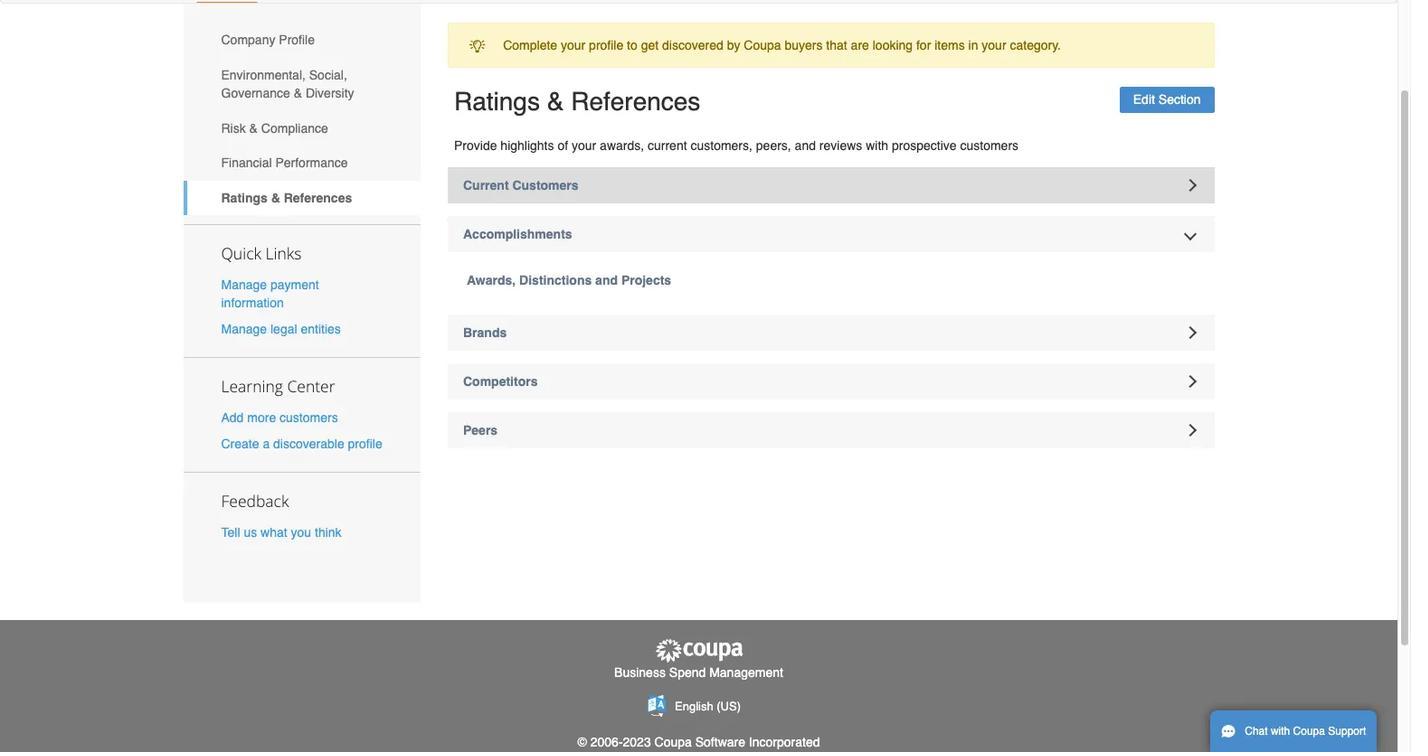 Task type: describe. For each thing, give the bounding box(es) containing it.
current
[[463, 178, 509, 193]]

brands heading
[[448, 315, 1215, 351]]

your right in
[[982, 38, 1007, 53]]

risk & compliance link
[[183, 111, 421, 146]]

social,
[[309, 68, 347, 82]]

peers,
[[756, 138, 792, 153]]

brands button
[[448, 315, 1215, 351]]

support
[[1329, 726, 1367, 738]]

projects
[[622, 273, 672, 288]]

financial performance link
[[183, 146, 421, 181]]

for
[[917, 38, 931, 53]]

edit
[[1134, 92, 1155, 107]]

management
[[710, 666, 784, 681]]

0 horizontal spatial ratings
[[221, 191, 268, 205]]

links
[[266, 242, 302, 264]]

looking
[[873, 38, 913, 53]]

by
[[727, 38, 741, 53]]

you
[[291, 526, 311, 540]]

accomplishments
[[463, 227, 572, 242]]

manage legal entities
[[221, 322, 341, 337]]

provide highlights of your awards, current customers, peers, and reviews with prospective customers
[[454, 138, 1019, 153]]

discovered
[[662, 38, 724, 53]]

edit section link
[[1120, 87, 1215, 113]]

peers
[[463, 423, 498, 438]]

chat
[[1245, 726, 1268, 738]]

awards,
[[467, 273, 516, 288]]

profile
[[279, 33, 315, 47]]

performance
[[275, 156, 348, 170]]

information
[[221, 296, 284, 310]]

0 horizontal spatial references
[[284, 191, 352, 205]]

chat with coupa support
[[1245, 726, 1367, 738]]

coupa supplier portal image
[[654, 639, 744, 664]]

incorporated
[[749, 736, 820, 750]]

competitors
[[463, 375, 538, 389]]

of
[[558, 138, 568, 153]]

section
[[1159, 92, 1201, 107]]

think
[[315, 526, 342, 540]]

risk
[[221, 121, 246, 135]]

english
[[675, 701, 714, 714]]

payment
[[271, 277, 319, 292]]

create a discoverable profile link
[[221, 437, 383, 452]]

add
[[221, 411, 244, 425]]

& down financial performance
[[271, 191, 280, 205]]

discoverable
[[273, 437, 344, 452]]

customers
[[513, 178, 579, 193]]

create
[[221, 437, 259, 452]]

what
[[261, 526, 287, 540]]

manage legal entities link
[[221, 322, 341, 337]]

coupa inside button
[[1294, 726, 1326, 738]]

tell us what you think
[[221, 526, 342, 540]]

learning
[[221, 375, 283, 397]]

quick links
[[221, 242, 302, 264]]

english (us)
[[675, 701, 741, 714]]

a
[[263, 437, 270, 452]]

in
[[969, 38, 979, 53]]

business spend management
[[614, 666, 784, 681]]

0 horizontal spatial ratings & references
[[221, 191, 352, 205]]

peers button
[[448, 413, 1215, 449]]

2023
[[623, 736, 651, 750]]

0 vertical spatial customers
[[960, 138, 1019, 153]]

your right the 'of'
[[572, 138, 596, 153]]

& up the 'of'
[[547, 87, 564, 116]]

0 vertical spatial ratings & references
[[454, 87, 701, 116]]

category.
[[1010, 38, 1061, 53]]

current customers heading
[[448, 167, 1215, 204]]

highlights
[[501, 138, 554, 153]]

that
[[826, 38, 848, 53]]

manage for manage legal entities
[[221, 322, 267, 337]]

more
[[247, 411, 276, 425]]

diversity
[[306, 86, 354, 100]]

company profile link
[[183, 23, 421, 58]]

& inside environmental, social, governance & diversity
[[294, 86, 302, 100]]

ratings & references link
[[183, 181, 421, 216]]

competitors heading
[[448, 364, 1215, 400]]

coupa inside alert
[[744, 38, 781, 53]]



Task type: vqa. For each thing, say whether or not it's contained in the screenshot.
the Tier Two Supplier Diversities
no



Task type: locate. For each thing, give the bounding box(es) containing it.
ratings down financial
[[221, 191, 268, 205]]

0 horizontal spatial profile
[[348, 437, 383, 452]]

add more customers
[[221, 411, 338, 425]]

manage up information
[[221, 277, 267, 292]]

customers up discoverable
[[280, 411, 338, 425]]

add more customers link
[[221, 411, 338, 425]]

and
[[795, 138, 816, 153], [596, 273, 618, 288]]

1 horizontal spatial coupa
[[744, 38, 781, 53]]

manage payment information
[[221, 277, 319, 310]]

complete
[[503, 38, 557, 53]]

current customers
[[463, 178, 579, 193]]

accomplishments heading
[[448, 216, 1215, 252]]

and right peers,
[[795, 138, 816, 153]]

complete your profile to get discovered by coupa buyers that are looking for items in your category. alert
[[448, 23, 1215, 68]]

1 vertical spatial profile
[[348, 437, 383, 452]]

software
[[696, 736, 746, 750]]

governance
[[221, 86, 290, 100]]

2 horizontal spatial coupa
[[1294, 726, 1326, 738]]

customers,
[[691, 138, 753, 153]]

0 vertical spatial manage
[[221, 277, 267, 292]]

manage down information
[[221, 322, 267, 337]]

0 horizontal spatial customers
[[280, 411, 338, 425]]

manage inside manage payment information
[[221, 277, 267, 292]]

and left projects
[[596, 273, 618, 288]]

awards, distinctions and projects
[[467, 273, 672, 288]]

ratings & references down financial performance
[[221, 191, 352, 205]]

1 horizontal spatial profile
[[589, 38, 624, 53]]

financial performance
[[221, 156, 348, 170]]

0 vertical spatial ratings
[[454, 87, 540, 116]]

profile right discoverable
[[348, 437, 383, 452]]

your right complete
[[561, 38, 586, 53]]

competitors button
[[448, 364, 1215, 400]]

1 vertical spatial customers
[[280, 411, 338, 425]]

create a discoverable profile
[[221, 437, 383, 452]]

current
[[648, 138, 687, 153]]

1 vertical spatial and
[[596, 273, 618, 288]]

©
[[578, 736, 587, 750]]

complete your profile to get discovered by coupa buyers that are looking for items in your category.
[[503, 38, 1061, 53]]

learning center
[[221, 375, 335, 397]]

0 vertical spatial profile
[[589, 38, 624, 53]]

business
[[614, 666, 666, 681]]

& left diversity
[[294, 86, 302, 100]]

feedback
[[221, 491, 289, 512]]

(us)
[[717, 701, 741, 714]]

1 vertical spatial references
[[284, 191, 352, 205]]

1 horizontal spatial with
[[1271, 726, 1291, 738]]

coupa
[[744, 38, 781, 53], [1294, 726, 1326, 738], [655, 736, 692, 750]]

0 horizontal spatial coupa
[[655, 736, 692, 750]]

tell
[[221, 526, 240, 540]]

ratings
[[454, 87, 540, 116], [221, 191, 268, 205]]

references up awards,
[[571, 87, 701, 116]]

1 horizontal spatial ratings
[[454, 87, 540, 116]]

© 2006-2023 coupa software incorporated
[[578, 736, 820, 750]]

to
[[627, 38, 638, 53]]

1 manage from the top
[[221, 277, 267, 292]]

manage for manage payment information
[[221, 277, 267, 292]]

environmental,
[[221, 68, 306, 82]]

with right the reviews
[[866, 138, 889, 153]]

spend
[[669, 666, 706, 681]]

buyers
[[785, 38, 823, 53]]

with inside chat with coupa support button
[[1271, 726, 1291, 738]]

chat with coupa support button
[[1211, 711, 1378, 753]]

ratings & references up the 'of'
[[454, 87, 701, 116]]

customers
[[960, 138, 1019, 153], [280, 411, 338, 425]]

profile
[[589, 38, 624, 53], [348, 437, 383, 452]]

peers heading
[[448, 413, 1215, 449]]

coupa right "by" at the right top
[[744, 38, 781, 53]]

2006-
[[591, 736, 623, 750]]

quick
[[221, 242, 261, 264]]

0 horizontal spatial and
[[596, 273, 618, 288]]

coupa left support
[[1294, 726, 1326, 738]]

ratings & references
[[454, 87, 701, 116], [221, 191, 352, 205]]

are
[[851, 38, 869, 53]]

& right the risk
[[249, 121, 258, 135]]

1 horizontal spatial customers
[[960, 138, 1019, 153]]

legal
[[271, 322, 297, 337]]

distinctions
[[519, 273, 592, 288]]

compliance
[[261, 121, 328, 135]]

references
[[571, 87, 701, 116], [284, 191, 352, 205]]

1 horizontal spatial references
[[571, 87, 701, 116]]

1 vertical spatial with
[[1271, 726, 1291, 738]]

brands
[[463, 326, 507, 340]]

1 vertical spatial manage
[[221, 322, 267, 337]]

1 horizontal spatial and
[[795, 138, 816, 153]]

accomplishments button
[[448, 216, 1215, 252]]

0 vertical spatial references
[[571, 87, 701, 116]]

environmental, social, governance & diversity
[[221, 68, 354, 100]]

0 vertical spatial and
[[795, 138, 816, 153]]

manage payment information link
[[221, 277, 319, 310]]

2 manage from the top
[[221, 322, 267, 337]]

edit section
[[1134, 92, 1201, 107]]

us
[[244, 526, 257, 540]]

&
[[294, 86, 302, 100], [547, 87, 564, 116], [249, 121, 258, 135], [271, 191, 280, 205]]

with right chat
[[1271, 726, 1291, 738]]

current customers button
[[448, 167, 1215, 204]]

provide
[[454, 138, 497, 153]]

1 vertical spatial ratings & references
[[221, 191, 352, 205]]

reviews
[[820, 138, 863, 153]]

0 horizontal spatial with
[[866, 138, 889, 153]]

1 vertical spatial ratings
[[221, 191, 268, 205]]

environmental, social, governance & diversity link
[[183, 58, 421, 111]]

profile inside complete your profile to get discovered by coupa buyers that are looking for items in your category. alert
[[589, 38, 624, 53]]

entities
[[301, 322, 341, 337]]

get
[[641, 38, 659, 53]]

references down the performance
[[284, 191, 352, 205]]

customers right the prospective
[[960, 138, 1019, 153]]

center
[[287, 375, 335, 397]]

profile left to
[[589, 38, 624, 53]]

your
[[561, 38, 586, 53], [982, 38, 1007, 53], [572, 138, 596, 153]]

awards,
[[600, 138, 644, 153]]

tell us what you think button
[[221, 524, 342, 542]]

company
[[221, 33, 275, 47]]

0 vertical spatial with
[[866, 138, 889, 153]]

coupa right '2023'
[[655, 736, 692, 750]]

ratings up provide
[[454, 87, 540, 116]]

company profile
[[221, 33, 315, 47]]

1 horizontal spatial ratings & references
[[454, 87, 701, 116]]



